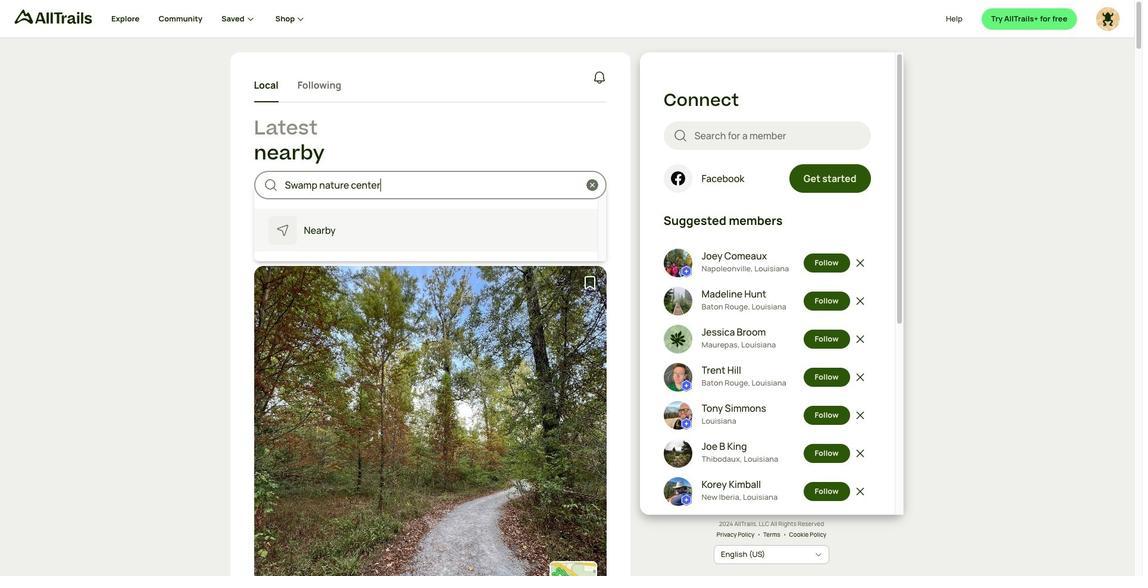 Task type: vqa. For each thing, say whether or not it's contained in the screenshot.
Search for a member field
yes



Task type: describe. For each thing, give the bounding box(es) containing it.
more options image
[[590, 241, 602, 253]]

jessica broom image
[[664, 325, 693, 354]]

dismiss image for joe b king icon
[[855, 448, 867, 460]]

cookie consent banner dialog
[[14, 520, 1121, 562]]

joe b king image
[[664, 440, 693, 468]]

dismiss image for 'korey kimball' image
[[855, 486, 867, 498]]

Search for a member field
[[695, 128, 862, 143]]

dismiss image for trent hill image
[[855, 372, 867, 384]]

dismiss image for madeline hunt icon
[[855, 296, 867, 308]]

clear image
[[585, 178, 600, 193]]

dismiss image for tony simmons image
[[855, 410, 867, 422]]

notifications image
[[592, 70, 607, 84]]

james image
[[1097, 7, 1121, 31]]

dismiss image for jessica broom image
[[855, 334, 867, 346]]

add to list image
[[583, 276, 597, 290]]



Task type: locate. For each thing, give the bounding box(es) containing it.
korey kimball image
[[664, 478, 693, 506]]

tony simmons image
[[664, 402, 693, 430]]

ryan bjornson image
[[254, 228, 283, 257]]

dismiss image for joey comeaux icon
[[855, 257, 867, 269]]

1 dismiss image from the top
[[855, 296, 867, 308]]

5 dismiss image from the top
[[855, 486, 867, 498]]

4 dismiss image from the top
[[855, 448, 867, 460]]

2 dismiss image from the top
[[855, 334, 867, 346]]

none search field search for a member
[[664, 121, 871, 150]]

1 vertical spatial dismiss image
[[855, 410, 867, 422]]

1 dismiss image from the top
[[855, 257, 867, 269]]

None search field
[[664, 121, 871, 150], [254, 171, 607, 262], [254, 171, 607, 262]]

2 dismiss image from the top
[[855, 410, 867, 422]]

tab list
[[254, 69, 342, 102]]

0 vertical spatial dismiss image
[[855, 257, 867, 269]]

joey comeaux image
[[664, 249, 693, 278]]

dismiss image
[[855, 296, 867, 308], [855, 334, 867, 346], [855, 372, 867, 384], [855, 448, 867, 460], [855, 486, 867, 498]]

3 dismiss image from the top
[[855, 372, 867, 384]]

navigate previous image
[[267, 437, 279, 449]]

dismiss image
[[855, 257, 867, 269], [855, 410, 867, 422]]

trent hill image
[[664, 364, 693, 392]]

icon image
[[664, 164, 693, 193]]

Search by destination field
[[285, 178, 579, 193]]

dialog
[[0, 0, 1144, 577]]

madeline hunt image
[[664, 287, 693, 316]]

navigate next image
[[582, 437, 594, 449]]



